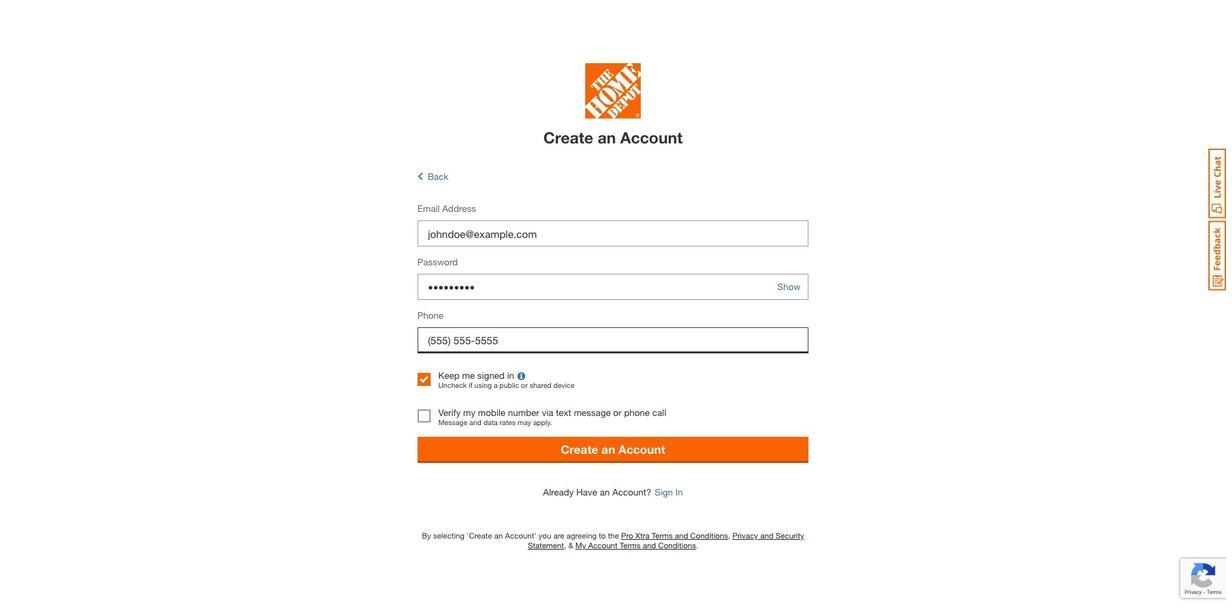 Task type: locate. For each thing, give the bounding box(es) containing it.
back arrow image
[[418, 171, 423, 182]]

None password field
[[418, 274, 809, 301]]

None text field
[[418, 328, 809, 354]]

None email field
[[418, 221, 809, 247]]



Task type: describe. For each thing, give the bounding box(es) containing it.
thd logo image
[[586, 63, 641, 122]]

feedback link image
[[1209, 221, 1227, 291]]

live chat image
[[1209, 149, 1227, 219]]



Task type: vqa. For each thing, say whether or not it's contained in the screenshot.
email field
yes



